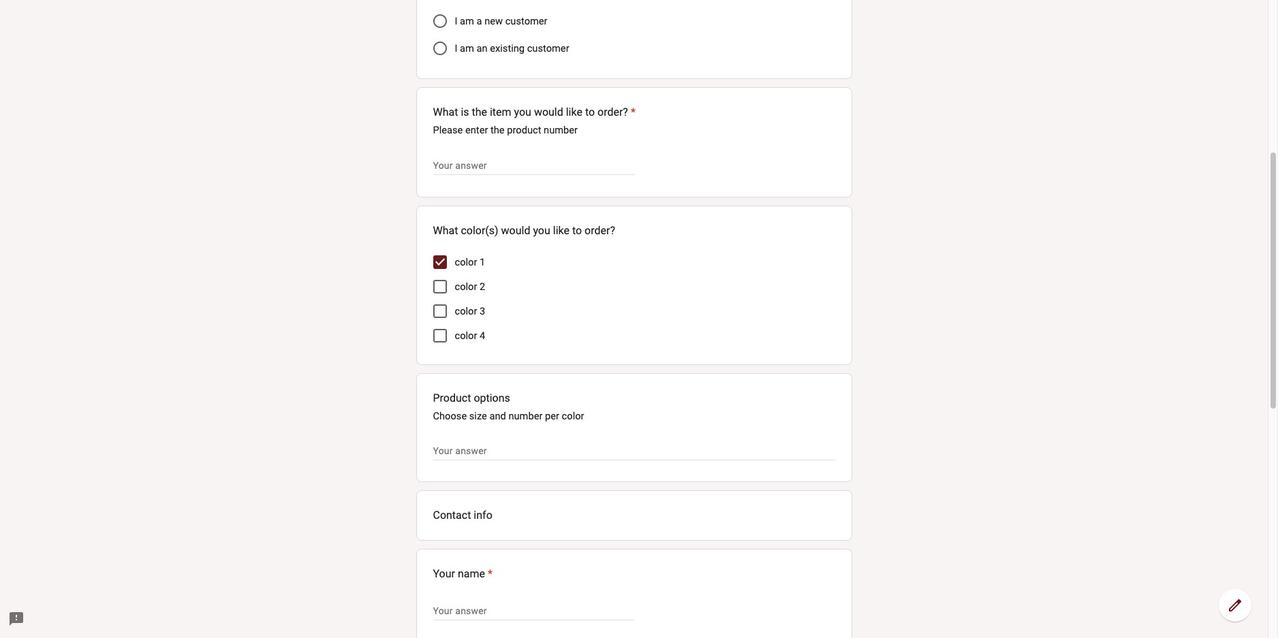 Task type: vqa. For each thing, say whether or not it's contained in the screenshot.
Star option
no



Task type: describe. For each thing, give the bounding box(es) containing it.
1 vertical spatial the
[[491, 124, 505, 136]]

options
[[474, 392, 510, 405]]

color 3 checkbox
[[433, 305, 447, 319]]

I am a new customer radio
[[433, 14, 447, 28]]

order? inside what is the item you would like to order? * please enter the product number
[[598, 106, 629, 119]]

color 2 image
[[435, 282, 446, 293]]

your name *
[[433, 568, 493, 581]]

customer for i am an existing customer
[[527, 42, 570, 55]]

to inside what is the item you would like to order? * please enter the product number
[[586, 106, 595, 119]]

heading containing what is the item you would like to order?
[[433, 104, 636, 121]]

you inside what is the item you would like to order? * please enter the product number
[[514, 106, 532, 119]]

color 3
[[455, 306, 486, 318]]

color 1 image
[[433, 256, 447, 269]]

size
[[470, 411, 487, 423]]

1 horizontal spatial you
[[533, 224, 551, 237]]

color 4 image
[[435, 331, 446, 342]]

what for what is the item you would like to order? * please enter the product number
[[433, 106, 458, 119]]

contact info
[[433, 509, 493, 522]]

color(s)
[[461, 224, 499, 237]]

am for an
[[460, 42, 474, 55]]

contact info heading
[[433, 508, 835, 524]]

per
[[545, 411, 560, 423]]

color for color 1
[[455, 256, 478, 269]]

is
[[461, 106, 469, 119]]

4
[[480, 330, 486, 342]]

0 horizontal spatial to
[[573, 224, 582, 237]]

new
[[485, 15, 503, 27]]

color 1
[[455, 256, 486, 269]]

a
[[477, 15, 482, 27]]

1 vertical spatial order?
[[585, 224, 616, 237]]

would inside what is the item you would like to order? * please enter the product number
[[534, 106, 564, 119]]

color 1 checkbox
[[433, 256, 447, 269]]

1 vertical spatial would
[[501, 224, 531, 237]]

number inside what is the item you would like to order? * please enter the product number
[[544, 124, 578, 136]]

color inside 'product options choose size and number per color'
[[562, 411, 585, 423]]

1 vertical spatial like
[[553, 224, 570, 237]]

name
[[458, 568, 485, 581]]

* inside heading
[[488, 568, 493, 581]]

0 vertical spatial the
[[472, 106, 487, 119]]

an
[[477, 42, 488, 55]]

color 3 image
[[435, 306, 446, 317]]

item
[[490, 106, 512, 119]]

i for i am an existing customer
[[455, 42, 458, 55]]

color 4
[[455, 330, 486, 342]]

enter
[[466, 124, 488, 136]]

product
[[507, 124, 542, 136]]

color 2
[[455, 281, 486, 293]]



Task type: locate. For each thing, give the bounding box(es) containing it.
i am a new customer image
[[433, 14, 447, 28]]

what color(s) would you like to order? list
[[433, 250, 835, 348]]

your
[[433, 568, 455, 581]]

0 vertical spatial required question element
[[629, 104, 636, 121]]

I am an existing customer radio
[[433, 42, 447, 55]]

1 what from the top
[[433, 106, 458, 119]]

color left 4
[[455, 330, 478, 342]]

0 vertical spatial i
[[455, 15, 458, 27]]

required question element
[[629, 104, 636, 121], [485, 567, 493, 583]]

i am an existing customer
[[455, 42, 570, 55]]

0 vertical spatial am
[[460, 15, 474, 27]]

like
[[566, 106, 583, 119], [553, 224, 570, 237]]

customer
[[506, 15, 548, 27], [527, 42, 570, 55]]

what for what color(s) would you like to order?
[[433, 224, 458, 237]]

number
[[544, 124, 578, 136], [509, 411, 543, 423]]

what is the item you would like to order? * please enter the product number
[[433, 106, 636, 136]]

1 horizontal spatial the
[[491, 124, 505, 136]]

2 i from the top
[[455, 42, 458, 55]]

contact info list item
[[416, 491, 853, 541]]

what up the "please"
[[433, 106, 458, 119]]

0 horizontal spatial the
[[472, 106, 487, 119]]

0 vertical spatial to
[[586, 106, 595, 119]]

heading down contact info
[[433, 567, 493, 583]]

color left 2
[[455, 281, 478, 293]]

heading up product
[[433, 104, 636, 121]]

would up product
[[534, 106, 564, 119]]

the right is
[[472, 106, 487, 119]]

1 heading from the top
[[433, 104, 636, 121]]

customer up i am an existing customer
[[506, 15, 548, 27]]

color for color 3
[[455, 306, 478, 318]]

i am an existing customer image
[[433, 42, 447, 55]]

am
[[460, 15, 474, 27], [460, 42, 474, 55]]

number right product
[[544, 124, 578, 136]]

what up 'color 1' image
[[433, 224, 458, 237]]

and
[[490, 411, 506, 423]]

choose
[[433, 411, 467, 423]]

am for a
[[460, 15, 474, 27]]

i for i am a new customer
[[455, 15, 458, 27]]

0 horizontal spatial *
[[488, 568, 493, 581]]

1 am from the top
[[460, 15, 474, 27]]

* inside what is the item you would like to order? * please enter the product number
[[631, 106, 636, 119]]

product options choose size and number per color
[[433, 392, 585, 423]]

1 vertical spatial heading
[[433, 567, 493, 583]]

am left an
[[460, 42, 474, 55]]

0 vertical spatial what
[[433, 106, 458, 119]]

color for color 4
[[455, 330, 478, 342]]

number left per
[[509, 411, 543, 423]]

1 vertical spatial i
[[455, 42, 458, 55]]

1
[[480, 256, 486, 269]]

None text field
[[433, 603, 634, 620]]

0 vertical spatial would
[[534, 106, 564, 119]]

required question element for what is the item you would like to order?
[[629, 104, 636, 121]]

None text field
[[433, 158, 634, 174]]

1 i from the top
[[455, 15, 458, 27]]

color 2 checkbox
[[433, 280, 447, 294]]

0 vertical spatial heading
[[433, 104, 636, 121]]

1 vertical spatial required question element
[[485, 567, 493, 583]]

0 horizontal spatial required question element
[[485, 567, 493, 583]]

i
[[455, 15, 458, 27], [455, 42, 458, 55]]

heading
[[433, 104, 636, 121], [433, 567, 493, 583]]

color for color 2
[[455, 281, 478, 293]]

customer for i am a new customer
[[506, 15, 548, 27]]

you up product
[[514, 106, 532, 119]]

0 vertical spatial number
[[544, 124, 578, 136]]

0 horizontal spatial number
[[509, 411, 543, 423]]

what
[[433, 106, 458, 119], [433, 224, 458, 237]]

2 am from the top
[[460, 42, 474, 55]]

color 4 checkbox
[[433, 329, 447, 343]]

number inside 'product options choose size and number per color'
[[509, 411, 543, 423]]

the down item
[[491, 124, 505, 136]]

required question element for your name
[[485, 567, 493, 583]]

1 vertical spatial customer
[[527, 42, 570, 55]]

2 heading from the top
[[433, 567, 493, 583]]

1 vertical spatial *
[[488, 568, 493, 581]]

what inside what is the item you would like to order? * please enter the product number
[[433, 106, 458, 119]]

color left 1
[[455, 256, 478, 269]]

Product options text field
[[433, 444, 835, 460]]

like inside what is the item you would like to order? * please enter the product number
[[566, 106, 583, 119]]

order?
[[598, 106, 629, 119], [585, 224, 616, 237]]

0 vertical spatial *
[[631, 106, 636, 119]]

0 vertical spatial you
[[514, 106, 532, 119]]

1 vertical spatial you
[[533, 224, 551, 237]]

2 what from the top
[[433, 224, 458, 237]]

0 vertical spatial like
[[566, 106, 583, 119]]

the
[[472, 106, 487, 119], [491, 124, 505, 136]]

*
[[631, 106, 636, 119], [488, 568, 493, 581]]

1 horizontal spatial required question element
[[629, 104, 636, 121]]

color right per
[[562, 411, 585, 423]]

please
[[433, 124, 463, 136]]

1 vertical spatial number
[[509, 411, 543, 423]]

color left 3
[[455, 306, 478, 318]]

to
[[586, 106, 595, 119], [573, 224, 582, 237]]

0 horizontal spatial would
[[501, 224, 531, 237]]

info
[[474, 509, 493, 522]]

existing
[[490, 42, 525, 55]]

1 vertical spatial to
[[573, 224, 582, 237]]

0 vertical spatial order?
[[598, 106, 629, 119]]

am left a
[[460, 15, 474, 27]]

1 horizontal spatial number
[[544, 124, 578, 136]]

customer right existing
[[527, 42, 570, 55]]

you
[[514, 106, 532, 119], [533, 224, 551, 237]]

1 vertical spatial am
[[460, 42, 474, 55]]

what color(s) would you like to order?
[[433, 224, 616, 237]]

0 vertical spatial customer
[[506, 15, 548, 27]]

you right color(s)
[[533, 224, 551, 237]]

i right i am a new customer image
[[455, 15, 458, 27]]

2
[[480, 281, 486, 293]]

1 horizontal spatial would
[[534, 106, 564, 119]]

1 horizontal spatial to
[[586, 106, 595, 119]]

1 horizontal spatial *
[[631, 106, 636, 119]]

3
[[480, 306, 486, 318]]

color
[[455, 256, 478, 269], [455, 281, 478, 293], [455, 306, 478, 318], [455, 330, 478, 342], [562, 411, 585, 423]]

1 vertical spatial what
[[433, 224, 458, 237]]

would
[[534, 106, 564, 119], [501, 224, 531, 237]]

product
[[433, 392, 471, 405]]

i am a new customer
[[455, 15, 548, 27]]

i right i am an existing customer image
[[455, 42, 458, 55]]

0 horizontal spatial you
[[514, 106, 532, 119]]

heading containing your name
[[433, 567, 493, 583]]

contact
[[433, 509, 471, 522]]

would right color(s)
[[501, 224, 531, 237]]



